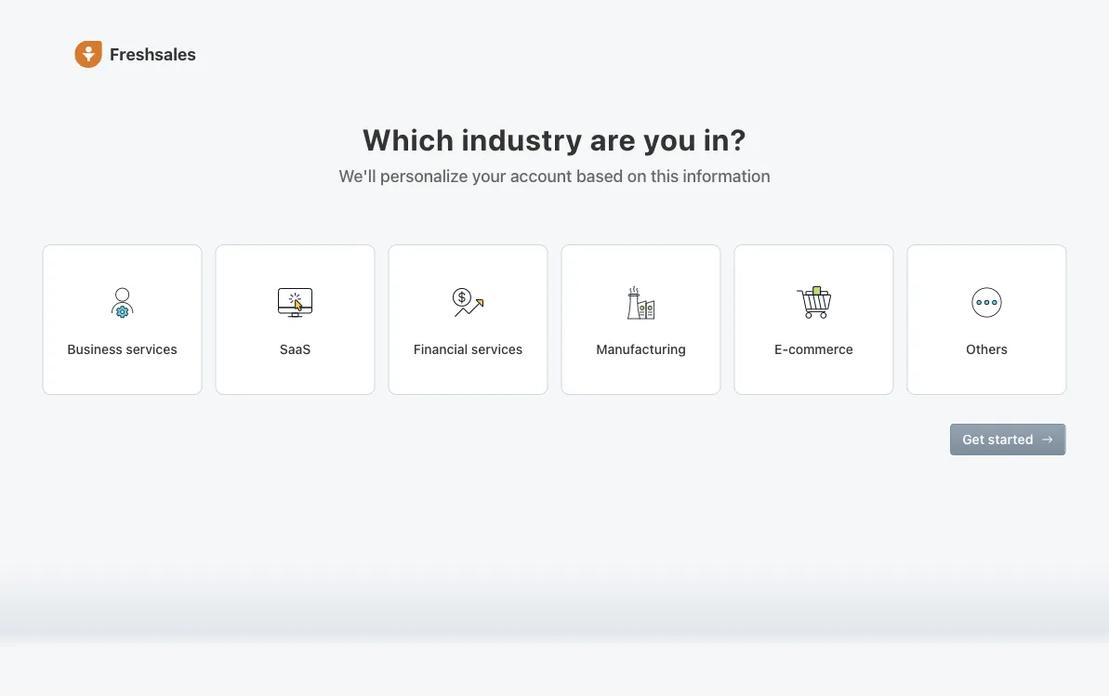 Task type: vqa. For each thing, say whether or not it's contained in the screenshot.
Field
no



Task type: locate. For each thing, give the bounding box(es) containing it.
0 vertical spatial new
[[592, 233, 616, 247]]

1 vertical spatial overview
[[116, 378, 172, 393]]

e-commerce icon image
[[792, 280, 836, 325]]

widgetz.io down accounts
[[540, 395, 599, 408]]

1 horizontal spatial overview
[[366, 162, 445, 184]]

tags
[[453, 297, 477, 310]]

widgetz.io (sample) link
[[540, 395, 651, 408], [413, 598, 523, 614]]

(sample) inside row
[[475, 599, 523, 612]]

information down in? on the right of the page
[[683, 165, 770, 185]]

(sample) down deals on the left
[[475, 599, 523, 612]]

widgetz.io down jane's
[[413, 599, 472, 612]]

1 services from the left
[[126, 341, 177, 357]]

overview
[[366, 162, 445, 184], [116, 378, 172, 393]]

glendale, arizona, usa link
[[371, 396, 498, 409]]

widgetz.io inside 'accounts widgetz.io (sample)'
[[540, 395, 599, 408]]

0 vertical spatial information
[[683, 165, 770, 185]]

janesampleton@gmail.com link
[[710, 393, 857, 411]]

negotiation / lost link
[[924, 229, 1042, 251]]

0 horizontal spatial widgetz.io
[[413, 599, 472, 612]]

overview down which
[[366, 162, 445, 184]]

others
[[966, 341, 1008, 357]]

1 horizontal spatial services
[[471, 341, 523, 357]]

1 horizontal spatial (sample)
[[602, 395, 651, 408]]

interested
[[761, 233, 816, 247]]

(sample)
[[602, 395, 651, 408], [475, 599, 523, 612]]

your
[[472, 165, 506, 185]]

1 vertical spatial information
[[131, 334, 203, 349]]

you
[[643, 122, 697, 157]]

0 horizontal spatial (sample)
[[475, 599, 523, 612]]

row containing widgetz.io (sample)
[[413, 587, 1016, 624]]

5,600
[[575, 599, 606, 612]]

0 horizontal spatial widgetz.io (sample) link
[[413, 598, 523, 614]]

fit
[[200, 270, 211, 283]]

freshsales
[[110, 44, 196, 64]]

widgetz.io (sample)
[[413, 599, 523, 612]]

(sample) down the manufacturing
[[602, 395, 651, 408]]

mng settings image
[[301, 337, 314, 350]]

deals
[[480, 572, 508, 585]]

information
[[683, 165, 770, 185], [131, 334, 203, 349]]

usa
[[474, 396, 498, 409]]

1 vertical spatial (sample)
[[475, 599, 523, 612]]

overview down business services
[[116, 378, 172, 393]]

jane's
[[413, 572, 447, 585]]

contact
[[78, 334, 128, 349]]

freddy ai insights
[[116, 607, 224, 622]]

widgetz.io (sample) link down accounts
[[540, 395, 651, 408]]

services up the usa
[[471, 341, 523, 357]]

business services icon image
[[100, 280, 145, 325]]

1 vertical spatial widgetz.io (sample) link
[[413, 598, 523, 614]]

0 vertical spatial (sample)
[[602, 395, 651, 408]]

(sample) inside 'accounts widgetz.io (sample)'
[[602, 395, 651, 408]]

qualified
[[403, 229, 460, 244], [859, 233, 907, 247]]

sales qualified lead link
[[366, 220, 509, 247]]

contacted link
[[645, 228, 738, 252]]

1 vertical spatial widgetz.io
[[413, 599, 472, 612]]

0 vertical spatial widgetz.io (sample) link
[[540, 395, 651, 408]]

services
[[126, 341, 177, 357], [471, 341, 523, 357]]

1 horizontal spatial widgetz.io (sample) link
[[540, 395, 651, 408]]

on
[[627, 165, 647, 185]]

0 horizontal spatial services
[[126, 341, 177, 357]]

$ 5,600
[[565, 599, 606, 612]]

ai
[[162, 607, 174, 622]]

0 vertical spatial widgetz.io
[[540, 395, 599, 408]]

widgetz.io
[[540, 395, 599, 408], [413, 599, 472, 612]]

manufacturing
[[596, 341, 686, 357]]

product logo freshsales image
[[74, 40, 102, 68]]

financial services icon image
[[446, 280, 490, 325]]

click
[[385, 297, 412, 310]]

new
[[592, 233, 616, 247], [720, 599, 743, 612]]

contact information
[[78, 334, 203, 349]]

saas icon image
[[273, 280, 318, 325]]

customer fit
[[146, 270, 211, 283]]

new inside new "link"
[[592, 233, 616, 247]]

1 horizontal spatial widgetz.io
[[540, 395, 599, 408]]

information down the business services icon
[[131, 334, 203, 349]]

2 services from the left
[[471, 341, 523, 357]]

0 horizontal spatial new
[[592, 233, 616, 247]]

e-
[[775, 341, 788, 357]]

widgetz.io (sample) link down open
[[413, 598, 523, 614]]

based
[[576, 165, 623, 185]]

services down the business services icon
[[126, 341, 177, 357]]

1 horizontal spatial new
[[720, 599, 743, 612]]

customer
[[146, 270, 197, 283]]

0 horizontal spatial overview
[[116, 378, 172, 393]]

janesampleton@gmail.com
[[710, 395, 857, 408]]

financial
[[414, 341, 468, 357]]

1 vertical spatial new
[[720, 599, 743, 612]]

row
[[413, 587, 1016, 624]]

1 horizontal spatial information
[[683, 165, 770, 185]]



Task type: describe. For each thing, give the bounding box(es) containing it.
others icon image
[[965, 280, 1009, 325]]

linkedin circled image
[[185, 223, 202, 243]]

jane's open deals
[[413, 572, 508, 585]]

accounts widgetz.io (sample)
[[540, 376, 651, 408]]

0 horizontal spatial information
[[131, 334, 203, 349]]

lost
[[1019, 233, 1042, 247]]

saas
[[280, 341, 311, 357]]

phone image
[[20, 626, 39, 644]]

this
[[651, 165, 679, 185]]

location glendale, arizona, usa
[[371, 378, 498, 409]]

0 horizontal spatial qualified
[[403, 229, 460, 244]]

container_wx8msf4aqz5i3rn1 image
[[376, 588, 394, 607]]

1 horizontal spatial qualified
[[859, 233, 907, 247]]

which industry are you in? we'll personalize your account based on this information
[[339, 122, 770, 185]]

/
[[1012, 233, 1016, 247]]

qualified link
[[831, 228, 924, 252]]

services for financial services
[[471, 341, 523, 357]]

new link
[[552, 228, 645, 252]]

services for business services
[[126, 341, 177, 357]]

emails janesampleton@gmail.com
[[710, 376, 857, 408]]

personalize
[[380, 165, 468, 185]]

industry
[[462, 122, 583, 157]]

Search your CRM... text field
[[82, 45, 268, 77]]

are
[[590, 122, 636, 157]]

add
[[429, 297, 450, 310]]

$
[[565, 599, 572, 612]]

information inside which industry are you in? we'll personalize your account based on this information
[[683, 165, 770, 185]]

negotiation
[[946, 233, 1009, 247]]

sales
[[366, 229, 400, 244]]

lead
[[463, 229, 493, 244]]

widgetz.io inside row
[[413, 599, 472, 612]]

accounts
[[540, 376, 589, 389]]

contacted
[[669, 233, 725, 247]]

manufacturing icon image
[[619, 280, 663, 325]]

interested button
[[738, 229, 831, 251]]

interested link
[[738, 229, 831, 251]]

commerce
[[788, 341, 853, 357]]

insights
[[177, 607, 224, 622]]

0 vertical spatial overview
[[366, 162, 445, 184]]

business services
[[67, 341, 177, 357]]

business
[[67, 341, 122, 357]]

open
[[450, 572, 476, 585]]

freddy
[[116, 607, 158, 622]]

location
[[371, 378, 416, 391]]

deals
[[116, 569, 150, 584]]

we'll
[[339, 165, 376, 185]]

to
[[415, 297, 426, 310]]

click to add tags
[[385, 297, 477, 310]]

widgetz.io (sample) link inside row
[[413, 598, 523, 614]]

arizona,
[[426, 396, 471, 409]]

sales qualified lead
[[366, 229, 493, 244]]

financial services
[[414, 341, 523, 357]]

account
[[510, 165, 572, 185]]

in?
[[704, 122, 747, 157]]

emails
[[710, 376, 744, 389]]

negotiation / lost
[[946, 233, 1042, 247]]

e-commerce
[[775, 341, 853, 357]]

files
[[116, 645, 144, 660]]

phone element
[[11, 616, 48, 654]]

negotiation / lost button
[[924, 229, 1042, 251]]

glendale,
[[371, 396, 423, 409]]

which
[[362, 122, 455, 157]]



